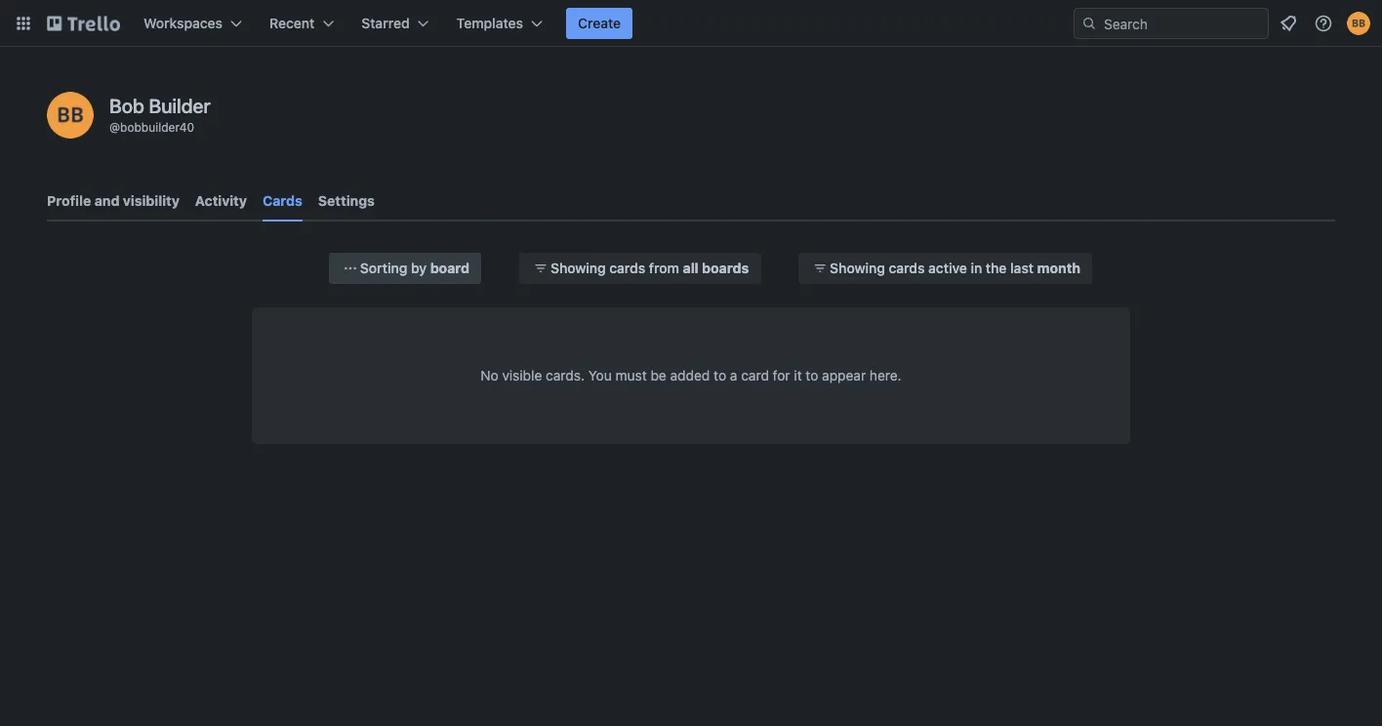 Task type: locate. For each thing, give the bounding box(es) containing it.
primary element
[[0, 0, 1383, 47]]

in
[[971, 260, 983, 276]]

cards left from
[[610, 260, 646, 276]]

switch to… image
[[14, 14, 33, 33]]

@
[[109, 120, 120, 134]]

sm image for sorting
[[341, 259, 360, 278]]

builder
[[149, 94, 211, 117]]

sm image down the settings link
[[341, 259, 360, 278]]

0 horizontal spatial bob builder (bobbuilder40) image
[[47, 92, 94, 139]]

2 showing from the left
[[830, 260, 886, 276]]

bob builder (bobbuilder40) image
[[1348, 12, 1371, 35], [47, 92, 94, 139]]

you
[[589, 368, 612, 384]]

2 cards from the left
[[889, 260, 925, 276]]

1 to from the left
[[714, 368, 727, 384]]

card
[[741, 368, 769, 384]]

2 sm image from the left
[[811, 259, 830, 278]]

1 sm image from the left
[[341, 259, 360, 278]]

1 horizontal spatial to
[[806, 368, 819, 384]]

showing left from
[[551, 260, 606, 276]]

sm image for showing
[[811, 259, 830, 278]]

0 horizontal spatial sm image
[[341, 259, 360, 278]]

showing for showing cards from all boards
[[551, 260, 606, 276]]

recent button
[[258, 8, 346, 39]]

and
[[94, 193, 120, 209]]

cards
[[610, 260, 646, 276], [889, 260, 925, 276]]

sorting by board
[[360, 260, 470, 276]]

0 horizontal spatial cards
[[610, 260, 646, 276]]

0 horizontal spatial showing
[[551, 260, 606, 276]]

1 showing from the left
[[551, 260, 606, 276]]

1 horizontal spatial showing
[[830, 260, 886, 276]]

sm image
[[341, 259, 360, 278], [811, 259, 830, 278]]

boards
[[702, 260, 749, 276]]

workspaces
[[144, 15, 223, 31]]

bob
[[109, 94, 144, 117]]

1 horizontal spatial cards
[[889, 260, 925, 276]]

open information menu image
[[1315, 14, 1334, 33]]

active
[[929, 260, 968, 276]]

showing cards active in the last month
[[830, 260, 1081, 276]]

cards for active
[[889, 260, 925, 276]]

showing left active
[[830, 260, 886, 276]]

cards left active
[[889, 260, 925, 276]]

to left a
[[714, 368, 727, 384]]

2 to from the left
[[806, 368, 819, 384]]

starred
[[362, 15, 410, 31]]

settings link
[[318, 184, 375, 219]]

1 horizontal spatial bob builder (bobbuilder40) image
[[1348, 12, 1371, 35]]

bob builder (bobbuilder40) image right open information menu "icon"
[[1348, 12, 1371, 35]]

0 horizontal spatial to
[[714, 368, 727, 384]]

sm image right boards at the top right of the page
[[811, 259, 830, 278]]

1 cards from the left
[[610, 260, 646, 276]]

bob builder (bobbuilder40) image inside primary element
[[1348, 12, 1371, 35]]

here.
[[870, 368, 902, 384]]

month
[[1038, 260, 1081, 276]]

templates
[[457, 15, 523, 31]]

cards.
[[546, 368, 585, 384]]

bob builder (bobbuilder40) image left @
[[47, 92, 94, 139]]

workspaces button
[[132, 8, 254, 39]]

0 vertical spatial bob builder (bobbuilder40) image
[[1348, 12, 1371, 35]]

showing
[[551, 260, 606, 276], [830, 260, 886, 276]]

search image
[[1082, 16, 1098, 31]]

all
[[683, 260, 699, 276]]

to right it
[[806, 368, 819, 384]]

to
[[714, 368, 727, 384], [806, 368, 819, 384]]

profile and visibility
[[47, 193, 180, 209]]

1 horizontal spatial sm image
[[811, 259, 830, 278]]



Task type: describe. For each thing, give the bounding box(es) containing it.
0 notifications image
[[1277, 12, 1301, 35]]

1 vertical spatial bob builder (bobbuilder40) image
[[47, 92, 94, 139]]

added
[[670, 368, 710, 384]]

sm image
[[531, 259, 551, 278]]

visibility
[[123, 193, 180, 209]]

it
[[794, 368, 802, 384]]

cards for from
[[610, 260, 646, 276]]

settings
[[318, 193, 375, 209]]

no
[[481, 368, 499, 384]]

be
[[651, 368, 667, 384]]

a
[[730, 368, 738, 384]]

cards link
[[263, 184, 303, 222]]

showing cards from all boards
[[551, 260, 749, 276]]

templates button
[[445, 8, 555, 39]]

activity
[[195, 193, 247, 209]]

cards
[[263, 193, 303, 209]]

for
[[773, 368, 791, 384]]

visible
[[502, 368, 542, 384]]

the
[[986, 260, 1007, 276]]

profile and visibility link
[[47, 184, 180, 219]]

create button
[[566, 8, 633, 39]]

last
[[1011, 260, 1034, 276]]

activity link
[[195, 184, 247, 219]]

appear
[[822, 368, 866, 384]]

Search field
[[1098, 9, 1269, 38]]

board
[[430, 260, 470, 276]]

sorting
[[360, 260, 408, 276]]

showing for showing cards active in the last month
[[830, 260, 886, 276]]

create
[[578, 15, 621, 31]]

bobbuilder40
[[120, 120, 194, 134]]

must
[[616, 368, 647, 384]]

no visible cards. you must be added to a card for it to appear here.
[[481, 368, 902, 384]]

profile
[[47, 193, 91, 209]]

by
[[411, 260, 427, 276]]

bob builder @ bobbuilder40
[[109, 94, 211, 134]]

back to home image
[[47, 8, 120, 39]]

from
[[649, 260, 680, 276]]

starred button
[[350, 8, 441, 39]]

recent
[[270, 15, 315, 31]]



Task type: vqa. For each thing, say whether or not it's contained in the screenshot.
ACTIVE
yes



